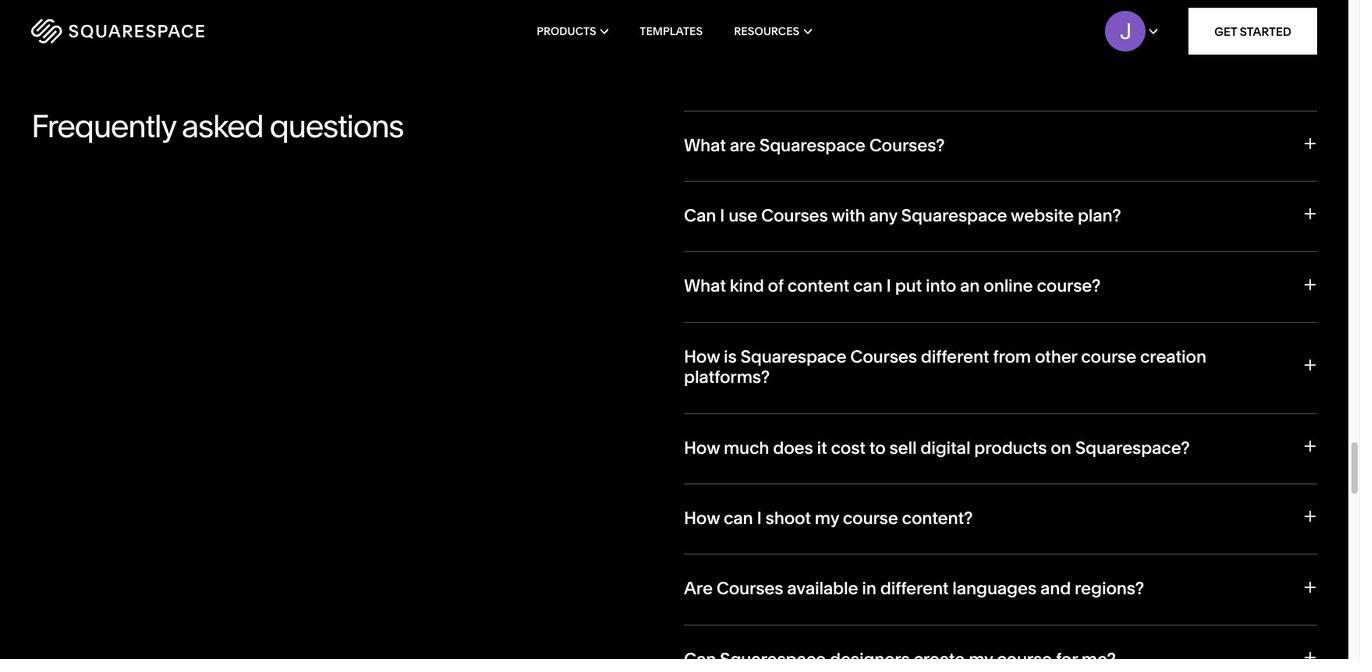 Task type: vqa. For each thing, say whether or not it's contained in the screenshot.
22,
no



Task type: locate. For each thing, give the bounding box(es) containing it.
0 horizontal spatial i
[[720, 205, 725, 226]]

courses right use
[[762, 205, 828, 226]]

can
[[854, 276, 883, 297], [724, 508, 753, 529]]

0 horizontal spatial course
[[843, 508, 899, 529]]

use
[[729, 205, 758, 226]]

products
[[975, 437, 1047, 458]]

0 vertical spatial courses
[[762, 205, 828, 226]]

what for what kind of content can i put into an online course?
[[684, 276, 726, 297]]

from
[[993, 346, 1031, 367]]

squarespace logo link
[[31, 19, 289, 44]]

0 vertical spatial what
[[684, 135, 726, 156]]

how inside how is squarespace courses different from other course creation platforms?
[[684, 346, 720, 367]]

what inside dropdown button
[[684, 276, 726, 297]]

how up are
[[684, 508, 720, 529]]

digital
[[921, 437, 971, 458]]

different
[[921, 346, 990, 367], [881, 578, 949, 600]]

on
[[1051, 437, 1072, 458]]

2 how from the top
[[684, 437, 720, 458]]

what left kind
[[684, 276, 726, 297]]

squarespace?
[[1076, 437, 1190, 458]]

1 vertical spatial what
[[684, 276, 726, 297]]

templates link
[[640, 0, 703, 62]]

can left the put
[[854, 276, 883, 297]]

2 vertical spatial how
[[684, 508, 720, 529]]

1 vertical spatial how
[[684, 437, 720, 458]]

1 how from the top
[[684, 346, 720, 367]]

1 vertical spatial i
[[887, 276, 892, 297]]

what left are
[[684, 135, 726, 156]]

how for how much does it cost to sell digital products on squarespace?
[[684, 437, 720, 458]]

courses right are
[[717, 578, 784, 600]]

1 horizontal spatial can
[[854, 276, 883, 297]]

course right my
[[843, 508, 899, 529]]

1 vertical spatial courses
[[851, 346, 917, 367]]

2 horizontal spatial i
[[887, 276, 892, 297]]

different inside how is squarespace courses different from other course creation platforms?
[[921, 346, 990, 367]]

courses inside dropdown button
[[762, 205, 828, 226]]

does
[[773, 437, 813, 458]]

courses inside how is squarespace courses different from other course creation platforms?
[[851, 346, 917, 367]]

how left "is"
[[684, 346, 720, 367]]

i left use
[[720, 205, 725, 226]]

squarespace right "is"
[[741, 346, 847, 367]]

i inside how can i shoot my course content? dropdown button
[[757, 508, 762, 529]]

can i use courses with any squarespace website plan? button
[[684, 181, 1318, 252]]

can i use courses with any squarespace website plan?
[[684, 205, 1122, 226]]

course
[[1082, 346, 1137, 367], [843, 508, 899, 529]]

how much does it cost to sell digital products on squarespace? button
[[684, 413, 1318, 484]]

1 vertical spatial squarespace
[[902, 205, 1008, 226]]

course right other
[[1082, 346, 1137, 367]]

content?
[[902, 508, 973, 529]]

squarespace inside how is squarespace courses different from other course creation platforms?
[[741, 346, 847, 367]]

different right in
[[881, 578, 949, 600]]

get started
[[1215, 24, 1292, 39]]

i inside "what kind of content can i put into an online course?" dropdown button
[[887, 276, 892, 297]]

0 horizontal spatial can
[[724, 508, 753, 529]]

what
[[684, 135, 726, 156], [684, 276, 726, 297]]

0 vertical spatial how
[[684, 346, 720, 367]]

0 vertical spatial i
[[720, 205, 725, 226]]

questions
[[270, 107, 403, 145]]

i
[[720, 205, 725, 226], [887, 276, 892, 297], [757, 508, 762, 529]]

course?
[[1037, 276, 1101, 297]]

much
[[724, 437, 770, 458]]

squarespace inside "what are squarespace courses?" dropdown button
[[760, 135, 866, 156]]

squarespace inside can i use courses with any squarespace website plan? dropdown button
[[902, 205, 1008, 226]]

can left shoot
[[724, 508, 753, 529]]

3 how from the top
[[684, 508, 720, 529]]

get started link
[[1189, 8, 1318, 55]]

website
[[1011, 205, 1074, 226]]

other
[[1035, 346, 1078, 367]]

squarespace for courses?
[[760, 135, 866, 156]]

how for how is squarespace courses different from other course creation platforms?
[[684, 346, 720, 367]]

courses
[[762, 205, 828, 226], [851, 346, 917, 367], [717, 578, 784, 600]]

kind
[[730, 276, 764, 297]]

1 vertical spatial different
[[881, 578, 949, 600]]

i left the put
[[887, 276, 892, 297]]

0 vertical spatial course
[[1082, 346, 1137, 367]]

0 vertical spatial different
[[921, 346, 990, 367]]

1 horizontal spatial i
[[757, 508, 762, 529]]

resources button
[[734, 0, 812, 62]]

1 horizontal spatial course
[[1082, 346, 1137, 367]]

any
[[869, 205, 898, 226]]

different left from
[[921, 346, 990, 367]]

languages
[[953, 578, 1037, 600]]

started
[[1240, 24, 1292, 39]]

it
[[817, 437, 827, 458]]

2 vertical spatial i
[[757, 508, 762, 529]]

plan?
[[1078, 205, 1122, 226]]

1 vertical spatial can
[[724, 508, 753, 529]]

different inside are courses available in different languages and regions? dropdown button
[[881, 578, 949, 600]]

2 what from the top
[[684, 276, 726, 297]]

squarespace right are
[[760, 135, 866, 156]]

squarespace right the any
[[902, 205, 1008, 226]]

courses down what kind of content can i put into an online course?
[[851, 346, 917, 367]]

templates
[[640, 24, 703, 38]]

how left much
[[684, 437, 720, 458]]

how
[[684, 346, 720, 367], [684, 437, 720, 458], [684, 508, 720, 529]]

cost
[[831, 437, 866, 458]]

0 vertical spatial squarespace
[[760, 135, 866, 156]]

1 what from the top
[[684, 135, 726, 156]]

courses for different
[[851, 346, 917, 367]]

how for how can i shoot my course content?
[[684, 508, 720, 529]]

0 vertical spatial can
[[854, 276, 883, 297]]

squarespace logo image
[[31, 19, 204, 44]]

what inside dropdown button
[[684, 135, 726, 156]]

my
[[815, 508, 839, 529]]

products button
[[537, 0, 609, 62]]

squarespace for courses
[[741, 346, 847, 367]]

i left shoot
[[757, 508, 762, 529]]

different for in
[[881, 578, 949, 600]]

squarespace
[[760, 135, 866, 156], [902, 205, 1008, 226], [741, 346, 847, 367]]

content
[[788, 276, 850, 297]]

are
[[730, 135, 756, 156]]

2 vertical spatial squarespace
[[741, 346, 847, 367]]



Task type: describe. For each thing, give the bounding box(es) containing it.
what for what are squarespace courses?
[[684, 135, 726, 156]]

are courses available in different languages and regions?
[[684, 578, 1145, 600]]

in
[[862, 578, 877, 600]]

put
[[895, 276, 922, 297]]

courses for with
[[762, 205, 828, 226]]

how much does it cost to sell digital products on squarespace?
[[684, 437, 1190, 458]]

how can i shoot my course content?
[[684, 508, 973, 529]]

creation
[[1141, 346, 1207, 367]]

products
[[537, 24, 597, 38]]

online
[[984, 276, 1033, 297]]

and
[[1041, 578, 1071, 600]]

frequently
[[31, 107, 175, 145]]

what kind of content can i put into an online course?
[[684, 276, 1101, 297]]

courses?
[[870, 135, 945, 156]]

2 vertical spatial courses
[[717, 578, 784, 600]]

sell
[[890, 437, 917, 458]]

shoot
[[766, 508, 811, 529]]

frequently asked questions
[[31, 107, 403, 145]]

is
[[724, 346, 737, 367]]

how can i shoot my course content? button
[[684, 484, 1318, 554]]

with
[[832, 205, 866, 226]]

asked
[[182, 107, 263, 145]]

different for courses
[[921, 346, 990, 367]]

what are squarespace courses?
[[684, 135, 945, 156]]

what kind of content can i put into an online course? button
[[684, 252, 1318, 322]]

what are squarespace courses? button
[[684, 111, 1318, 181]]

platforms?
[[684, 367, 770, 388]]

how is squarespace courses different from other course creation platforms?
[[684, 346, 1207, 388]]

are courses available in different languages and regions? button
[[684, 554, 1318, 625]]

an
[[960, 276, 980, 297]]

course inside how is squarespace courses different from other course creation platforms?
[[1082, 346, 1137, 367]]

how is squarespace courses different from other course creation platforms? button
[[684, 322, 1318, 413]]

to
[[870, 437, 886, 458]]

resources
[[734, 24, 800, 38]]

of
[[768, 276, 784, 297]]

get
[[1215, 24, 1238, 39]]

can
[[684, 205, 716, 226]]

available
[[787, 578, 859, 600]]

i inside can i use courses with any squarespace website plan? dropdown button
[[720, 205, 725, 226]]

are
[[684, 578, 713, 600]]

1 vertical spatial course
[[843, 508, 899, 529]]

regions?
[[1075, 578, 1145, 600]]

into
[[926, 276, 957, 297]]



